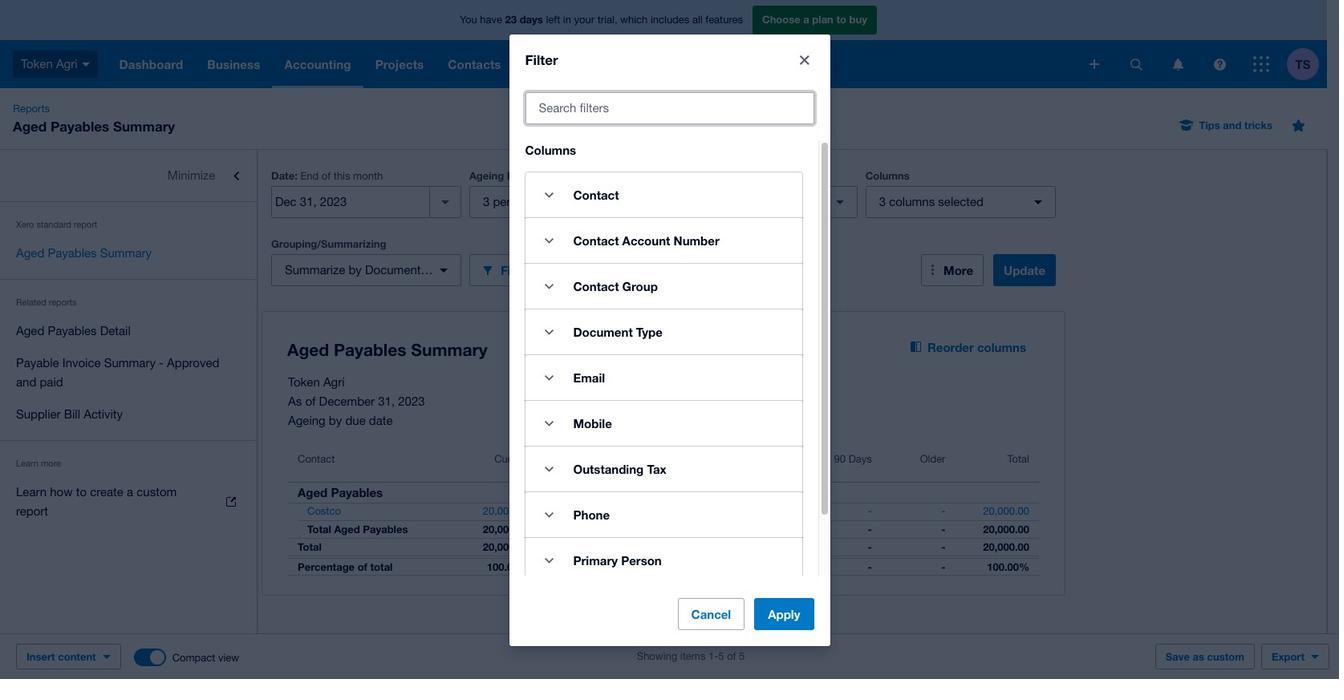 Task type: locate. For each thing, give the bounding box(es) containing it.
token up reports
[[21, 57, 53, 70]]

20,000.00 link down total button
[[974, 504, 1039, 520]]

summary down aged payables detail link on the left
[[104, 356, 156, 370]]

1 horizontal spatial 20,000.00 link
[[974, 504, 1039, 520]]

token
[[21, 57, 53, 70], [288, 376, 320, 389]]

report output element
[[288, 444, 1039, 576]]

2 learn from the top
[[16, 486, 47, 499]]

ts
[[1296, 57, 1311, 71]]

summarize by document type
[[285, 263, 450, 277]]

0 vertical spatial to
[[837, 13, 847, 26]]

1 horizontal spatial and
[[1224, 119, 1242, 132]]

custom inside button
[[1208, 651, 1245, 664]]

0 horizontal spatial token
[[21, 57, 53, 70]]

invoice
[[62, 356, 101, 370]]

30 right 1
[[601, 454, 612, 466]]

update
[[1004, 263, 1046, 278]]

4 expand image from the top
[[533, 454, 566, 486]]

custom right create
[[137, 486, 177, 499]]

0 vertical spatial document
[[365, 263, 421, 277]]

1 vertical spatial by
[[329, 414, 342, 428]]

0 horizontal spatial by
[[329, 414, 342, 428]]

3 left periods
[[483, 195, 490, 209]]

expand image down 3 periods of 30 day
[[533, 225, 566, 257]]

payables inside reports aged payables summary
[[50, 118, 109, 135]]

0 horizontal spatial 20,000.00 link
[[473, 504, 539, 520]]

summary for invoice
[[104, 356, 156, 370]]

1 horizontal spatial 100.00%
[[988, 561, 1030, 574]]

1 horizontal spatial token
[[288, 376, 320, 389]]

2 expand image from the top
[[533, 317, 566, 349]]

buy
[[850, 13, 868, 26]]

of inside button
[[537, 195, 547, 209]]

0 horizontal spatial days
[[615, 454, 639, 466]]

agri for token agri
[[56, 57, 78, 70]]

1 vertical spatial summary
[[100, 246, 152, 260]]

ts button
[[1288, 40, 1328, 88]]

Report title field
[[283, 332, 873, 369]]

Select end date field
[[272, 187, 429, 218]]

columns
[[525, 143, 576, 158], [866, 169, 910, 182]]

expand image left email on the left bottom of the page
[[533, 362, 566, 394]]

columns up 3 columns selected
[[866, 169, 910, 182]]

learn for learn more
[[16, 459, 38, 469]]

token inside "popup button"
[[21, 57, 53, 70]]

and
[[1224, 119, 1242, 132], [16, 376, 36, 389]]

3 for 3 columns selected
[[879, 195, 886, 209]]

filter inside dialog
[[525, 52, 558, 69]]

compact view
[[172, 652, 239, 664]]

1 vertical spatial expand image
[[533, 225, 566, 257]]

0 horizontal spatial 30
[[551, 195, 564, 209]]

1 horizontal spatial document
[[574, 325, 633, 340]]

aged down reports link
[[13, 118, 47, 135]]

0 horizontal spatial - link
[[859, 504, 882, 520]]

ageing left the by
[[668, 169, 702, 182]]

filter down periods
[[501, 263, 530, 277]]

3 left selected in the top of the page
[[879, 195, 886, 209]]

tax
[[647, 463, 667, 477]]

of inside "report output" element
[[358, 561, 368, 574]]

1 vertical spatial document
[[574, 325, 633, 340]]

learn for learn how to create a custom report
[[16, 486, 47, 499]]

2 expand image from the top
[[533, 225, 566, 257]]

summary down "minimize" button on the top left of the page
[[100, 246, 152, 260]]

columns for 3
[[890, 195, 935, 209]]

percentage
[[298, 561, 355, 574]]

account
[[623, 234, 671, 248]]

expand image
[[533, 179, 566, 211], [533, 225, 566, 257], [533, 362, 566, 394]]

aged down related
[[16, 324, 44, 338]]

0 vertical spatial summary
[[113, 118, 175, 135]]

1 vertical spatial token
[[288, 376, 320, 389]]

0 vertical spatial custom
[[137, 486, 177, 499]]

outstanding
[[574, 463, 644, 477]]

custom right as
[[1208, 651, 1245, 664]]

token agri as of december 31, 2023 ageing by due date
[[288, 376, 425, 428]]

1 horizontal spatial by
[[349, 263, 362, 277]]

30 inside 3 periods of 30 day button
[[551, 195, 564, 209]]

1 vertical spatial filter
[[501, 263, 530, 277]]

a right create
[[127, 486, 133, 499]]

aged for aged payables summary
[[16, 246, 44, 260]]

outstanding tax
[[574, 463, 667, 477]]

0 horizontal spatial columns
[[890, 195, 935, 209]]

- inside payable invoice summary - approved and paid
[[159, 356, 164, 370]]

expand image left phone on the left
[[533, 500, 566, 532]]

expand image
[[533, 271, 566, 303], [533, 317, 566, 349], [533, 408, 566, 440], [533, 454, 566, 486], [533, 500, 566, 532], [533, 545, 566, 577]]

and right tips
[[1224, 119, 1242, 132]]

document
[[365, 263, 421, 277], [574, 325, 633, 340]]

5 expand image from the top
[[533, 500, 566, 532]]

aged up "costco" link at the bottom of the page
[[298, 486, 328, 500]]

1 horizontal spatial a
[[804, 13, 810, 26]]

0 vertical spatial filter
[[525, 52, 558, 69]]

report down learn more
[[16, 505, 48, 519]]

payables down reports
[[48, 324, 97, 338]]

date
[[271, 169, 295, 182]]

expand image for phone
[[533, 500, 566, 532]]

0 vertical spatial a
[[804, 13, 810, 26]]

ageing up periods
[[469, 169, 504, 182]]

1 horizontal spatial 3
[[879, 195, 886, 209]]

0 horizontal spatial ageing
[[288, 414, 326, 428]]

of inside date : end of this month
[[322, 170, 331, 182]]

0 horizontal spatial 3
[[483, 195, 490, 209]]

0 horizontal spatial 5
[[719, 651, 724, 663]]

aged for aged payables detail
[[16, 324, 44, 338]]

1 vertical spatial report
[[16, 505, 48, 519]]

1 vertical spatial a
[[127, 486, 133, 499]]

100.00%
[[487, 561, 529, 574], [988, 561, 1030, 574]]

export button
[[1262, 645, 1330, 670]]

days left tax
[[615, 454, 639, 466]]

you have 23 days left in your trial, which includes all features
[[460, 13, 743, 26]]

current
[[495, 454, 529, 466]]

costco
[[307, 506, 341, 518]]

document inside popup button
[[365, 263, 421, 277]]

showing items 1-5 of 5
[[637, 651, 745, 663]]

by inside popup button
[[349, 263, 362, 277]]

approved
[[167, 356, 219, 370]]

3 expand image from the top
[[533, 408, 566, 440]]

1 days from the left
[[615, 454, 639, 466]]

6 expand image from the top
[[533, 545, 566, 577]]

supplier bill activity link
[[0, 399, 257, 431]]

1 horizontal spatial to
[[837, 13, 847, 26]]

by down grouping/summarizing
[[349, 263, 362, 277]]

0 vertical spatial type
[[424, 263, 450, 277]]

ts banner
[[0, 0, 1328, 88]]

- link down older
[[932, 504, 956, 520]]

agri inside "popup button"
[[56, 57, 78, 70]]

2 vertical spatial total
[[298, 541, 322, 554]]

0 vertical spatial total
[[1008, 454, 1030, 466]]

document type
[[574, 325, 663, 340]]

selected
[[939, 195, 984, 209]]

learn down learn more
[[16, 486, 47, 499]]

columns right reorder at the right bottom of page
[[978, 340, 1027, 355]]

expand image for contact
[[533, 179, 566, 211]]

more button
[[922, 254, 984, 287]]

1 vertical spatial columns
[[978, 340, 1027, 355]]

expand image down filter button
[[533, 317, 566, 349]]

1 vertical spatial type
[[636, 325, 663, 340]]

to right the how
[[76, 486, 87, 499]]

expand image for primary person
[[533, 545, 566, 577]]

and inside button
[[1224, 119, 1242, 132]]

days
[[615, 454, 639, 466], [849, 454, 872, 466]]

agri inside token agri as of december 31, 2023 ageing by due date
[[323, 376, 345, 389]]

report
[[74, 220, 97, 230], [16, 505, 48, 519]]

1 horizontal spatial ageing
[[469, 169, 504, 182]]

token up as
[[288, 376, 320, 389]]

cancel
[[692, 607, 731, 622]]

aged down the xero
[[16, 246, 44, 260]]

0 vertical spatial token
[[21, 57, 53, 70]]

1 3 from the left
[[483, 195, 490, 209]]

payables for aged payables detail
[[48, 324, 97, 338]]

0 horizontal spatial columns
[[525, 143, 576, 158]]

0 vertical spatial and
[[1224, 119, 1242, 132]]

document inside 'filter' dialog
[[574, 325, 633, 340]]

export
[[1272, 651, 1305, 664]]

token inside token agri as of december 31, 2023 ageing by due date
[[288, 376, 320, 389]]

agri up december
[[323, 376, 345, 389]]

number
[[674, 234, 720, 248]]

1 horizontal spatial - link
[[932, 504, 956, 520]]

total inside button
[[1008, 454, 1030, 466]]

expand image left "contact group"
[[533, 271, 566, 303]]

2 5 from the left
[[739, 651, 745, 663]]

0 vertical spatial expand image
[[533, 179, 566, 211]]

expand image left day
[[533, 179, 566, 211]]

reports aged payables summary
[[13, 103, 175, 135]]

of right 1-
[[727, 651, 736, 663]]

expand image right current
[[533, 454, 566, 486]]

by left due at the bottom left of the page
[[329, 414, 342, 428]]

ageing for ageing by
[[668, 169, 702, 182]]

3 columns selected
[[879, 195, 984, 209]]

0 vertical spatial learn
[[16, 459, 38, 469]]

token agri button
[[0, 40, 107, 88]]

contact inside button
[[298, 454, 335, 466]]

1 horizontal spatial type
[[636, 325, 663, 340]]

2 days from the left
[[849, 454, 872, 466]]

report up aged payables summary
[[74, 220, 97, 230]]

1 vertical spatial custom
[[1208, 651, 1245, 664]]

document down grouping/summarizing
[[365, 263, 421, 277]]

learn inside 'learn how to create a custom report'
[[16, 486, 47, 499]]

0 horizontal spatial agri
[[56, 57, 78, 70]]

3 periods of 30 day
[[483, 195, 588, 209]]

ageing
[[469, 169, 504, 182], [668, 169, 702, 182], [288, 414, 326, 428]]

ageing down as
[[288, 414, 326, 428]]

custom
[[137, 486, 177, 499], [1208, 651, 1245, 664]]

1 horizontal spatial days
[[849, 454, 872, 466]]

by
[[349, 263, 362, 277], [329, 414, 342, 428]]

20,000.00 link down current button at left
[[473, 504, 539, 520]]

content
[[58, 651, 96, 664]]

payables down reports link
[[50, 118, 109, 135]]

contact up aged payables
[[298, 454, 335, 466]]

due
[[345, 414, 366, 428]]

primary person
[[574, 554, 662, 569]]

grouping/summarizing
[[271, 238, 386, 250]]

1 horizontal spatial report
[[74, 220, 97, 230]]

1 horizontal spatial custom
[[1208, 651, 1245, 664]]

learn left more
[[16, 459, 38, 469]]

1 horizontal spatial columns
[[978, 340, 1027, 355]]

summary for payables
[[100, 246, 152, 260]]

how
[[50, 486, 73, 499]]

reports
[[49, 298, 77, 307]]

0 horizontal spatial 100.00%
[[487, 561, 529, 574]]

0 horizontal spatial type
[[424, 263, 450, 277]]

summary inside reports aged payables summary
[[113, 118, 175, 135]]

current button
[[454, 444, 539, 482]]

columns left selected in the top of the page
[[890, 195, 935, 209]]

30 left day
[[551, 195, 564, 209]]

- link down 61 - 90 days
[[859, 504, 882, 520]]

1 vertical spatial agri
[[323, 376, 345, 389]]

-
[[159, 356, 164, 370], [594, 454, 598, 466], [827, 454, 832, 466], [868, 506, 872, 518], [942, 506, 946, 518], [635, 523, 639, 536], [751, 523, 756, 536], [868, 523, 872, 536], [942, 523, 946, 536], [635, 541, 639, 554], [868, 541, 872, 554], [942, 541, 946, 554], [635, 561, 639, 574], [868, 561, 872, 574], [942, 561, 946, 574]]

a left 'plan'
[[804, 13, 810, 26]]

0 vertical spatial 30
[[551, 195, 564, 209]]

0 vertical spatial by
[[349, 263, 362, 277]]

3 inside button
[[483, 195, 490, 209]]

1 vertical spatial 30
[[601, 454, 612, 466]]

1 expand image from the top
[[533, 271, 566, 303]]

summary up "minimize" button on the top left of the page
[[113, 118, 175, 135]]

to inside 'learn how to create a custom report'
[[76, 486, 87, 499]]

contact button
[[288, 444, 454, 482]]

columns inside button
[[978, 340, 1027, 355]]

summary inside payable invoice summary - approved and paid
[[104, 356, 156, 370]]

filter down left
[[525, 52, 558, 69]]

in
[[563, 14, 571, 26]]

1 horizontal spatial 5
[[739, 651, 745, 663]]

to left buy
[[837, 13, 847, 26]]

and down payable
[[16, 376, 36, 389]]

choose
[[763, 13, 801, 26]]

save as custom
[[1166, 651, 1245, 664]]

compact
[[172, 652, 215, 664]]

1 learn from the top
[[16, 459, 38, 469]]

of
[[322, 170, 331, 182], [537, 195, 547, 209], [305, 395, 316, 409], [358, 561, 368, 574], [727, 651, 736, 663]]

5 right items
[[719, 651, 724, 663]]

2 3 from the left
[[879, 195, 886, 209]]

of left total on the bottom of the page
[[358, 561, 368, 574]]

document down "contact group"
[[574, 325, 633, 340]]

20,000.00
[[483, 506, 529, 518], [983, 506, 1030, 518], [483, 523, 529, 536], [983, 523, 1030, 536], [483, 541, 529, 554], [983, 541, 1030, 554]]

0 horizontal spatial report
[[16, 505, 48, 519]]

30 inside 1 - 30 days button
[[601, 454, 612, 466]]

expand image left the mobile at the left
[[533, 408, 566, 440]]

reports
[[13, 103, 50, 115]]

payables down xero standard report
[[48, 246, 97, 260]]

5 right 1-
[[739, 651, 745, 663]]

0 horizontal spatial to
[[76, 486, 87, 499]]

payables
[[50, 118, 109, 135], [48, 246, 97, 260], [48, 324, 97, 338], [331, 486, 383, 500], [363, 523, 408, 536]]

1 horizontal spatial 30
[[601, 454, 612, 466]]

3 for 3 periods of 30 day
[[483, 195, 490, 209]]

aged down costco
[[334, 523, 360, 536]]

1 vertical spatial learn
[[16, 486, 47, 499]]

costco link
[[288, 504, 351, 520]]

update button
[[994, 254, 1056, 287]]

insert content button
[[16, 645, 121, 670]]

1 expand image from the top
[[533, 179, 566, 211]]

3 expand image from the top
[[533, 362, 566, 394]]

days for 1 - 30 days
[[615, 454, 639, 466]]

1 vertical spatial and
[[16, 376, 36, 389]]

tips
[[1200, 119, 1221, 132]]

of right periods
[[537, 195, 547, 209]]

primary
[[574, 554, 618, 569]]

0 horizontal spatial and
[[16, 376, 36, 389]]

1 horizontal spatial agri
[[323, 376, 345, 389]]

days right 90
[[849, 454, 872, 466]]

0 vertical spatial agri
[[56, 57, 78, 70]]

expand image left primary
[[533, 545, 566, 577]]

1 - 30 days
[[585, 454, 639, 466]]

columns for reorder
[[978, 340, 1027, 355]]

agri left svg icon
[[56, 57, 78, 70]]

0 vertical spatial columns
[[525, 143, 576, 158]]

ageing inside token agri as of december 31, 2023 ageing by due date
[[288, 414, 326, 428]]

of right as
[[305, 395, 316, 409]]

2 horizontal spatial ageing
[[668, 169, 702, 182]]

december
[[319, 395, 375, 409]]

1 - 30 days button
[[539, 444, 648, 482]]

0 horizontal spatial custom
[[137, 486, 177, 499]]

summary
[[113, 118, 175, 135], [100, 246, 152, 260], [104, 356, 156, 370]]

payables down contact button
[[331, 486, 383, 500]]

agri for token agri as of december 31, 2023 ageing by due date
[[323, 376, 345, 389]]

columns up periods
[[525, 143, 576, 158]]

2 vertical spatial summary
[[104, 356, 156, 370]]

aged for aged payables
[[298, 486, 328, 500]]

svg image
[[1254, 56, 1270, 72], [1131, 58, 1143, 70], [1173, 58, 1184, 70], [1214, 58, 1226, 70], [1090, 59, 1100, 69]]

0 horizontal spatial a
[[127, 486, 133, 499]]

0 vertical spatial columns
[[890, 195, 935, 209]]

1 vertical spatial columns
[[866, 169, 910, 182]]

2 vertical spatial expand image
[[533, 362, 566, 394]]

0 horizontal spatial document
[[365, 263, 421, 277]]

of left this
[[322, 170, 331, 182]]

1 horizontal spatial columns
[[866, 169, 910, 182]]

expand image for contact account number
[[533, 225, 566, 257]]

older
[[920, 454, 946, 466]]

1 vertical spatial to
[[76, 486, 87, 499]]

filter inside button
[[501, 263, 530, 277]]



Task type: describe. For each thing, give the bounding box(es) containing it.
payable
[[16, 356, 59, 370]]

reorder
[[928, 340, 974, 355]]

to inside the ts banner
[[837, 13, 847, 26]]

Search filters field
[[526, 93, 814, 124]]

showing
[[637, 651, 678, 663]]

days for 61 - 90 days
[[849, 454, 872, 466]]

ageing by
[[668, 169, 718, 182]]

61 - 90 days
[[813, 454, 872, 466]]

close image
[[789, 44, 821, 77]]

1 5 from the left
[[719, 651, 724, 663]]

2 100.00% from the left
[[988, 561, 1030, 574]]

2 20,000.00 link from the left
[[974, 504, 1039, 520]]

apply button
[[755, 599, 814, 631]]

as
[[288, 395, 302, 409]]

date : end of this month
[[271, 169, 383, 182]]

as
[[1193, 651, 1205, 664]]

0 vertical spatial report
[[74, 220, 97, 230]]

paid
[[40, 376, 63, 389]]

includes
[[651, 14, 690, 26]]

columns inside 'filter' dialog
[[525, 143, 576, 158]]

1 100.00% from the left
[[487, 561, 529, 574]]

a inside the ts banner
[[804, 13, 810, 26]]

more
[[41, 459, 61, 469]]

percentage of total
[[298, 561, 393, 574]]

minimize button
[[0, 160, 257, 192]]

phone
[[574, 508, 610, 523]]

xero
[[16, 220, 34, 230]]

cancel button
[[678, 599, 745, 631]]

payables up total on the bottom of the page
[[363, 523, 408, 536]]

activity
[[84, 408, 123, 421]]

svg image
[[82, 62, 90, 66]]

tips and tricks button
[[1171, 112, 1283, 138]]

type inside popup button
[[424, 263, 450, 277]]

days
[[520, 13, 543, 26]]

payables for aged payables summary
[[48, 246, 97, 260]]

mobile
[[574, 417, 612, 431]]

insert
[[26, 651, 55, 664]]

1 - link from the left
[[859, 504, 882, 520]]

contact up the contact account number
[[574, 188, 619, 203]]

day
[[567, 195, 588, 209]]

2023
[[398, 395, 425, 409]]

contact left group
[[574, 280, 619, 294]]

ageing for ageing periods
[[469, 169, 504, 182]]

61 - 90 days button
[[765, 444, 882, 482]]

date
[[369, 414, 393, 428]]

aged inside reports aged payables summary
[[13, 118, 47, 135]]

older button
[[882, 444, 956, 482]]

1-
[[709, 651, 719, 663]]

supplier bill activity
[[16, 408, 123, 421]]

ageing periods
[[469, 169, 545, 182]]

by inside token agri as of december 31, 2023 ageing by due date
[[329, 414, 342, 428]]

aged payables summary link
[[0, 238, 257, 270]]

token for token agri
[[21, 57, 53, 70]]

total aged payables
[[307, 523, 408, 536]]

61
[[813, 454, 825, 466]]

expand image for contact group
[[533, 271, 566, 303]]

related reports
[[16, 298, 77, 307]]

have
[[480, 14, 502, 26]]

save as custom button
[[1156, 645, 1255, 670]]

2 - link from the left
[[932, 504, 956, 520]]

expand image for mobile
[[533, 408, 566, 440]]

insert content
[[26, 651, 96, 664]]

payables for aged payables
[[331, 486, 383, 500]]

email
[[574, 371, 605, 386]]

expand image for email
[[533, 362, 566, 394]]

standard
[[36, 220, 71, 230]]

periods
[[507, 169, 545, 182]]

report inside 'learn how to create a custom report'
[[16, 505, 48, 519]]

create
[[90, 486, 124, 499]]

save
[[1166, 651, 1190, 664]]

token agri
[[21, 57, 78, 70]]

1 vertical spatial total
[[307, 523, 331, 536]]

payable invoice summary - approved and paid
[[16, 356, 219, 389]]

features
[[706, 14, 743, 26]]

more
[[944, 263, 974, 278]]

1 20,000.00 link from the left
[[473, 504, 539, 520]]

type inside 'filter' dialog
[[636, 325, 663, 340]]

a inside 'learn how to create a custom report'
[[127, 486, 133, 499]]

periods
[[493, 195, 534, 209]]

90
[[834, 454, 846, 466]]

expand image for document type
[[533, 317, 566, 349]]

total button
[[956, 444, 1039, 482]]

which
[[621, 14, 648, 26]]

you
[[460, 14, 477, 26]]

learn how to create a custom report link
[[0, 477, 257, 528]]

bill
[[64, 408, 80, 421]]

aged payables summary
[[16, 246, 152, 260]]

payable invoice summary - approved and paid link
[[0, 348, 257, 399]]

contact account number
[[574, 234, 720, 248]]

your
[[574, 14, 595, 26]]

reorder columns button
[[898, 332, 1039, 364]]

by
[[705, 169, 718, 182]]

supplier
[[16, 408, 61, 421]]

and inside payable invoice summary - approved and paid
[[16, 376, 36, 389]]

aged payables
[[298, 486, 383, 500]]

token for token agri as of december 31, 2023 ageing by due date
[[288, 376, 320, 389]]

of inside token agri as of december 31, 2023 ageing by due date
[[305, 395, 316, 409]]

view
[[218, 652, 239, 664]]

xero standard report
[[16, 220, 97, 230]]

learn more
[[16, 459, 61, 469]]

expand image for outstanding tax
[[533, 454, 566, 486]]

filter button
[[469, 254, 660, 287]]

items
[[681, 651, 706, 663]]

choose a plan to buy
[[763, 13, 868, 26]]

filter dialog
[[509, 35, 830, 647]]

custom inside 'learn how to create a custom report'
[[137, 486, 177, 499]]

23
[[505, 13, 517, 26]]

reports link
[[6, 101, 56, 117]]

month
[[353, 170, 383, 182]]

apply
[[768, 607, 801, 622]]

contact group
[[574, 280, 658, 294]]

group
[[623, 280, 658, 294]]

related
[[16, 298, 46, 307]]

plan
[[813, 13, 834, 26]]

contact down day
[[574, 234, 619, 248]]



Task type: vqa. For each thing, say whether or not it's contained in the screenshot.
'Update'
yes



